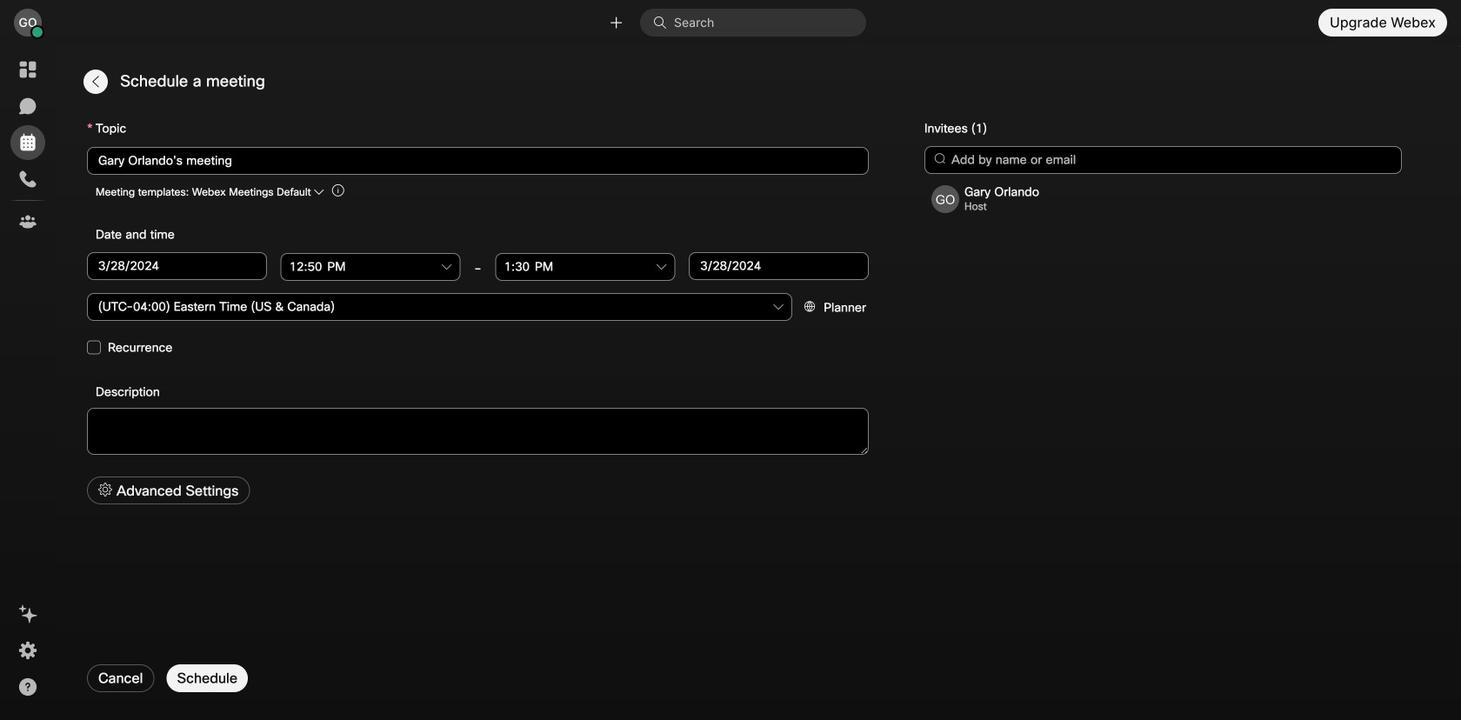 Task type: vqa. For each thing, say whether or not it's contained in the screenshot.
'Webex' "tab list"
yes



Task type: locate. For each thing, give the bounding box(es) containing it.
webex tab list
[[10, 52, 45, 239]]

navigation
[[0, 45, 56, 720]]



